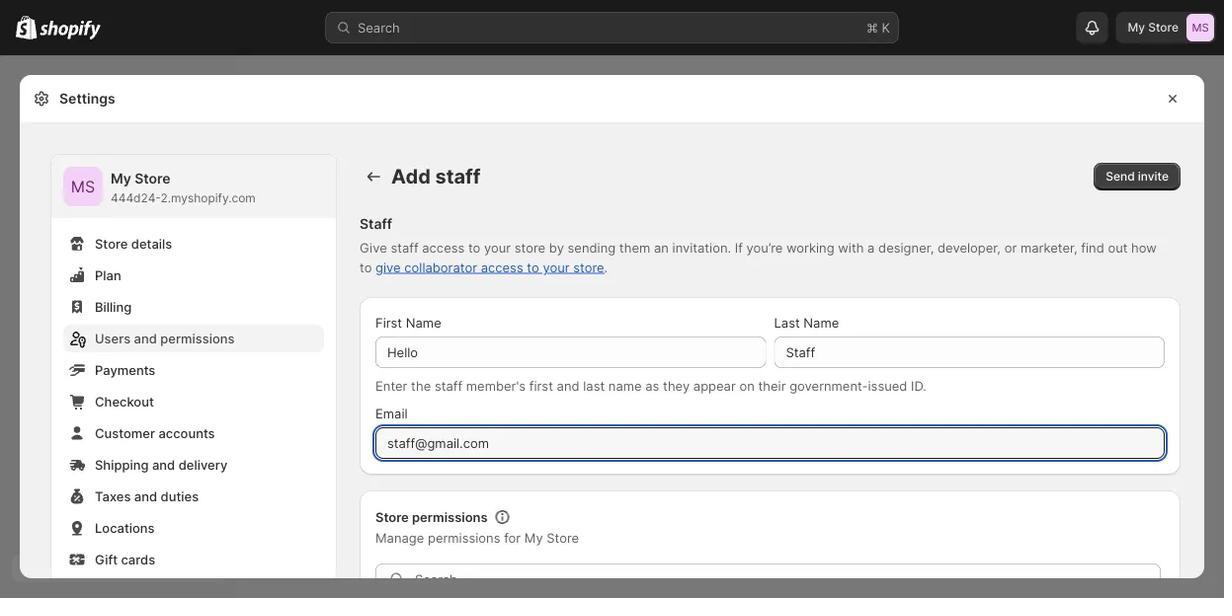 Task type: describe. For each thing, give the bounding box(es) containing it.
permissions for store
[[412, 510, 488, 525]]

billing link
[[63, 293, 324, 321]]

sending
[[568, 240, 616, 255]]

users and permissions
[[95, 331, 235, 346]]

payments link
[[63, 357, 324, 384]]

email
[[375, 406, 408, 421]]

444d24-
[[111, 191, 161, 205]]

.
[[604, 260, 608, 275]]

name for first name
[[406, 315, 441, 330]]

my store
[[1128, 20, 1179, 35]]

users
[[95, 331, 131, 346]]

add staff
[[391, 164, 481, 189]]

add
[[391, 164, 431, 189]]

give
[[360, 240, 387, 255]]

staff
[[360, 216, 392, 233]]

first
[[375, 315, 402, 330]]

staff for add
[[435, 164, 481, 189]]

checkout link
[[63, 388, 324, 416]]

my store 444d24-2.myshopify.com
[[111, 170, 256, 205]]

first name
[[375, 315, 441, 330]]

permissions for manage
[[428, 531, 500, 546]]

taxes and duties link
[[63, 483, 324, 511]]

taxes and duties
[[95, 489, 199, 504]]

designer,
[[878, 240, 934, 255]]

send
[[1106, 169, 1135, 184]]

customer accounts link
[[63, 420, 324, 448]]

last name
[[774, 315, 839, 330]]

store permissions
[[375, 510, 488, 525]]

shipping
[[95, 457, 149, 473]]

marketer,
[[1020, 240, 1077, 255]]

0 vertical spatial my store image
[[1187, 14, 1214, 41]]

taxes
[[95, 489, 131, 504]]

gift cards link
[[63, 546, 324, 574]]

enter
[[375, 378, 407, 394]]

working
[[786, 240, 834, 255]]

first
[[529, 378, 553, 394]]

an
[[654, 240, 669, 255]]

them
[[619, 240, 650, 255]]

my store image inside shop settings menu element
[[63, 167, 103, 206]]

k
[[882, 20, 890, 35]]

delivery
[[179, 457, 227, 473]]

gift cards
[[95, 552, 155, 568]]

⌘
[[866, 20, 878, 35]]

locations
[[95, 521, 155, 536]]

a
[[868, 240, 875, 255]]

if
[[735, 240, 743, 255]]

give staff access to your store by sending them an invitation. if you're working with a designer, developer, or marketer, find out how to
[[360, 240, 1157, 275]]

shopify image
[[40, 20, 101, 40]]

name
[[608, 378, 642, 394]]

they
[[663, 378, 690, 394]]

as
[[645, 378, 659, 394]]

details
[[131, 236, 172, 251]]

settings dialog
[[20, 75, 1204, 599]]

store details link
[[63, 230, 324, 258]]

users and permissions link
[[63, 325, 324, 353]]

issued
[[868, 378, 907, 394]]

store inside store details link
[[95, 236, 128, 251]]

plan
[[95, 268, 121, 283]]

last
[[583, 378, 605, 394]]

and for duties
[[134, 489, 157, 504]]

out
[[1108, 240, 1128, 255]]

shop settings menu element
[[51, 155, 336, 599]]

enter the staff member's first and last name as they appear on their government-issued id.
[[375, 378, 926, 394]]

store for by
[[515, 240, 546, 255]]

access for staff
[[422, 240, 465, 255]]

my for my store
[[1128, 20, 1145, 35]]

access for collaborator
[[481, 260, 523, 275]]

cards
[[121, 552, 155, 568]]

by
[[549, 240, 564, 255]]

send invite
[[1106, 169, 1169, 184]]



Task type: locate. For each thing, give the bounding box(es) containing it.
your for .
[[543, 260, 570, 275]]

staff right the
[[435, 378, 462, 394]]

your up give collaborator access to your store .
[[484, 240, 511, 255]]

name right first on the left of page
[[406, 315, 441, 330]]

last
[[774, 315, 800, 330]]

shipping and delivery
[[95, 457, 227, 473]]

give
[[375, 260, 401, 275]]

1 name from the left
[[406, 315, 441, 330]]

developer,
[[938, 240, 1001, 255]]

name for last name
[[804, 315, 839, 330]]

0 horizontal spatial access
[[422, 240, 465, 255]]

1 vertical spatial store
[[573, 260, 604, 275]]

my for my store 444d24-2.myshopify.com
[[111, 170, 131, 187]]

Search text field
[[415, 564, 1161, 596]]

1 vertical spatial my
[[111, 170, 131, 187]]

and right taxes
[[134, 489, 157, 504]]

permissions up manage permissions for my store
[[412, 510, 488, 525]]

search
[[358, 20, 400, 35]]

you're
[[746, 240, 783, 255]]

or
[[1004, 240, 1017, 255]]

staff for give
[[391, 240, 419, 255]]

1 horizontal spatial store
[[573, 260, 604, 275]]

how
[[1131, 240, 1157, 255]]

1 horizontal spatial my
[[524, 531, 543, 546]]

2 name from the left
[[804, 315, 839, 330]]

appear
[[693, 378, 736, 394]]

1 horizontal spatial access
[[481, 260, 523, 275]]

staff
[[435, 164, 481, 189], [391, 240, 419, 255], [435, 378, 462, 394]]

staff right add
[[435, 164, 481, 189]]

0 vertical spatial access
[[422, 240, 465, 255]]

invite
[[1138, 169, 1169, 184]]

and for delivery
[[152, 457, 175, 473]]

find
[[1081, 240, 1104, 255]]

0 vertical spatial my
[[1128, 20, 1145, 35]]

1 horizontal spatial to
[[468, 240, 480, 255]]

0 horizontal spatial to
[[360, 260, 372, 275]]

1 vertical spatial staff
[[391, 240, 419, 255]]

to
[[468, 240, 480, 255], [360, 260, 372, 275], [527, 260, 539, 275]]

payments
[[95, 363, 155, 378]]

duties
[[161, 489, 199, 504]]

1 horizontal spatial my store image
[[1187, 14, 1214, 41]]

your down by
[[543, 260, 570, 275]]

0 horizontal spatial name
[[406, 315, 441, 330]]

0 vertical spatial your
[[484, 240, 511, 255]]

Last Name text field
[[774, 337, 1165, 369]]

0 horizontal spatial store
[[515, 240, 546, 255]]

and left last
[[557, 378, 579, 394]]

my inside the my store 444d24-2.myshopify.com
[[111, 170, 131, 187]]

gift
[[95, 552, 118, 568]]

access
[[422, 240, 465, 255], [481, 260, 523, 275]]

permissions down billing 'link'
[[160, 331, 235, 346]]

government-
[[790, 378, 868, 394]]

0 horizontal spatial my store image
[[63, 167, 103, 206]]

2.myshopify.com
[[160, 191, 256, 205]]

permissions down store permissions
[[428, 531, 500, 546]]

settings
[[59, 90, 115, 107]]

on
[[739, 378, 755, 394]]

and for permissions
[[134, 331, 157, 346]]

0 vertical spatial store
[[515, 240, 546, 255]]

give collaborator access to your store .
[[375, 260, 608, 275]]

1 vertical spatial access
[[481, 260, 523, 275]]

the
[[411, 378, 431, 394]]

2 horizontal spatial to
[[527, 260, 539, 275]]

and
[[134, 331, 157, 346], [557, 378, 579, 394], [152, 457, 175, 473], [134, 489, 157, 504]]

my store image
[[1187, 14, 1214, 41], [63, 167, 103, 206]]

store
[[1148, 20, 1179, 35], [135, 170, 171, 187], [95, 236, 128, 251], [375, 510, 409, 525], [547, 531, 579, 546]]

⌘ k
[[866, 20, 890, 35]]

invitation.
[[672, 240, 731, 255]]

shopify image
[[16, 15, 37, 39]]

dialog
[[1212, 75, 1224, 599]]

access inside the give staff access to your store by sending them an invitation. if you're working with a designer, developer, or marketer, find out how to
[[422, 240, 465, 255]]

Email email field
[[375, 428, 1165, 459]]

my
[[1128, 20, 1145, 35], [111, 170, 131, 187], [524, 531, 543, 546]]

member's
[[466, 378, 526, 394]]

my store image left the 444d24-
[[63, 167, 103, 206]]

give collaborator access to your store link
[[375, 260, 604, 275]]

checkout
[[95, 394, 154, 410]]

name right last
[[804, 315, 839, 330]]

and right users
[[134, 331, 157, 346]]

id.
[[911, 378, 926, 394]]

to left . at the left
[[527, 260, 539, 275]]

to for collaborator
[[527, 260, 539, 275]]

1 horizontal spatial name
[[804, 315, 839, 330]]

to for staff
[[468, 240, 480, 255]]

ms button
[[63, 167, 103, 206]]

0 horizontal spatial my
[[111, 170, 131, 187]]

staff up give
[[391, 240, 419, 255]]

First Name text field
[[375, 337, 766, 369]]

store inside the give staff access to your store by sending them an invitation. if you're working with a designer, developer, or marketer, find out how to
[[515, 240, 546, 255]]

with
[[838, 240, 864, 255]]

to up give collaborator access to your store link
[[468, 240, 480, 255]]

2 horizontal spatial my
[[1128, 20, 1145, 35]]

access right collaborator
[[481, 260, 523, 275]]

access up collaborator
[[422, 240, 465, 255]]

to down give
[[360, 260, 372, 275]]

name
[[406, 315, 441, 330], [804, 315, 839, 330]]

1 vertical spatial permissions
[[412, 510, 488, 525]]

your for by
[[484, 240, 511, 255]]

2 vertical spatial staff
[[435, 378, 462, 394]]

0 vertical spatial permissions
[[160, 331, 235, 346]]

0 vertical spatial staff
[[435, 164, 481, 189]]

customer accounts
[[95, 426, 215, 441]]

store inside the my store 444d24-2.myshopify.com
[[135, 170, 171, 187]]

manage permissions for my store
[[375, 531, 579, 546]]

0 horizontal spatial your
[[484, 240, 511, 255]]

store down the sending
[[573, 260, 604, 275]]

2 vertical spatial permissions
[[428, 531, 500, 546]]

1 vertical spatial my store image
[[63, 167, 103, 206]]

staff inside the give staff access to your store by sending them an invitation. if you're working with a designer, developer, or marketer, find out how to
[[391, 240, 419, 255]]

shipping and delivery link
[[63, 451, 324, 479]]

1 vertical spatial your
[[543, 260, 570, 275]]

store left by
[[515, 240, 546, 255]]

my store image right my store
[[1187, 14, 1214, 41]]

and down customer accounts
[[152, 457, 175, 473]]

plan link
[[63, 262, 324, 289]]

locations link
[[63, 515, 324, 542]]

store for .
[[573, 260, 604, 275]]

permissions inside shop settings menu element
[[160, 331, 235, 346]]

store details
[[95, 236, 172, 251]]

2 vertical spatial my
[[524, 531, 543, 546]]

your inside the give staff access to your store by sending them an invitation. if you're working with a designer, developer, or marketer, find out how to
[[484, 240, 511, 255]]

collaborator
[[404, 260, 477, 275]]

1 horizontal spatial your
[[543, 260, 570, 275]]

send invite button
[[1094, 163, 1181, 191]]

their
[[758, 378, 786, 394]]

billing
[[95, 299, 132, 315]]

accounts
[[158, 426, 215, 441]]

manage
[[375, 531, 424, 546]]

for
[[504, 531, 521, 546]]

customer
[[95, 426, 155, 441]]

permissions
[[160, 331, 235, 346], [412, 510, 488, 525], [428, 531, 500, 546]]



Task type: vqa. For each thing, say whether or not it's contained in the screenshot.
Pagination element at the bottom of page
no



